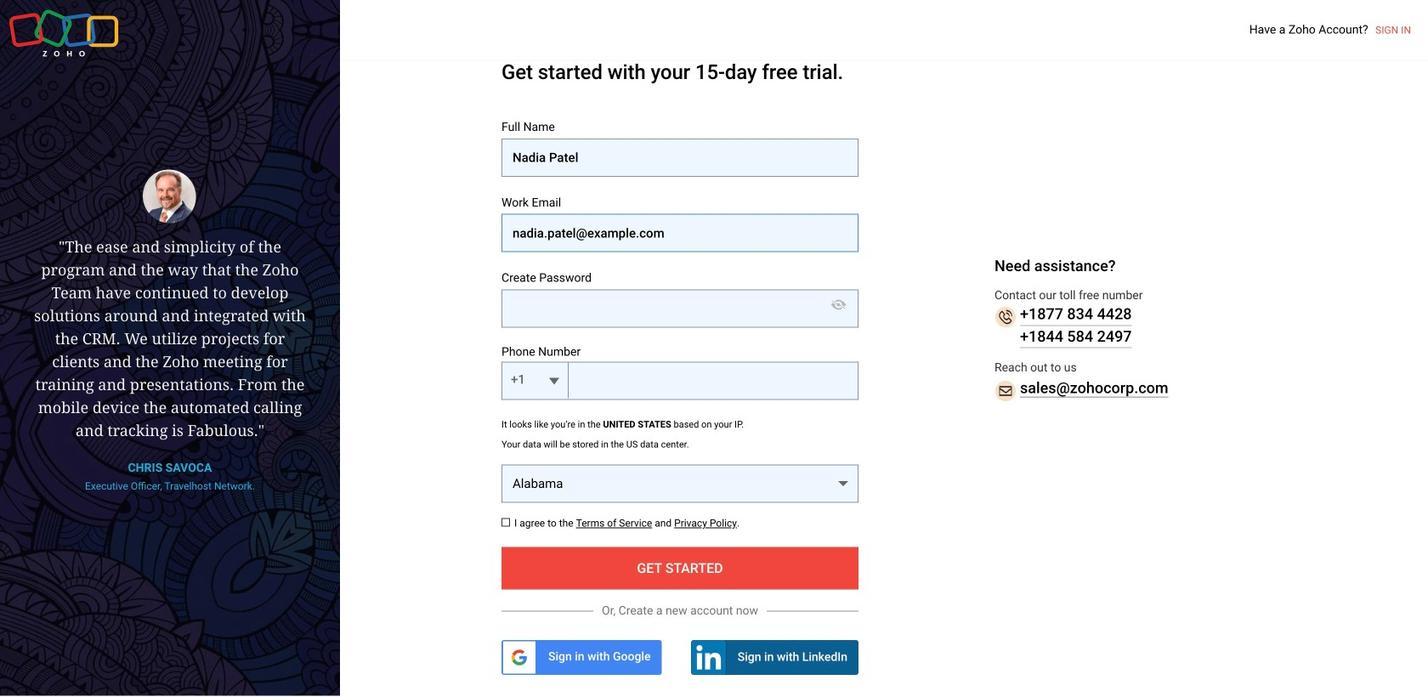 Task type: vqa. For each thing, say whether or not it's contained in the screenshot.
submit
yes



Task type: describe. For each thing, give the bounding box(es) containing it.
Enter password for your account password field
[[502, 290, 859, 328]]

Enter your email email field
[[502, 214, 859, 252]]



Task type: locate. For each thing, give the bounding box(es) containing it.
Enter your phone number text field
[[502, 362, 859, 400]]

None submit
[[502, 547, 859, 590]]

Enter your name text field
[[502, 139, 859, 177]]



